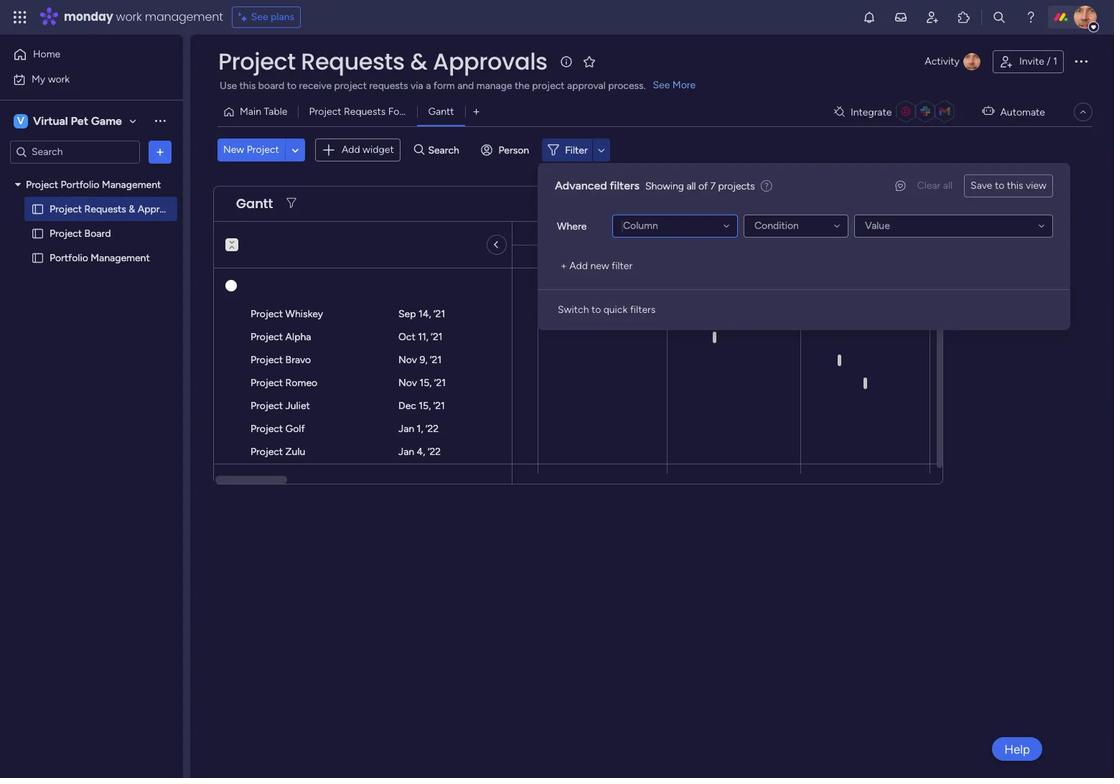 Task type: locate. For each thing, give the bounding box(es) containing it.
'21 right 9,
[[430, 354, 442, 366]]

more
[[673, 79, 696, 91]]

list box
[[0, 169, 183, 464]]

jan left 4, at the bottom left
[[398, 446, 414, 458]]

help image
[[1024, 10, 1038, 24]]

project up project juliet
[[251, 377, 283, 389]]

1 vertical spatial option
[[793, 192, 849, 215]]

see
[[251, 11, 268, 23], [653, 79, 670, 91]]

4,
[[417, 446, 425, 458]]

this inside button
[[1007, 179, 1023, 192]]

work for my
[[48, 73, 70, 85]]

to inside button
[[995, 179, 1004, 192]]

'22 for jan 4, '22
[[428, 446, 441, 458]]

& up via
[[410, 45, 427, 78]]

1 vertical spatial nov
[[398, 377, 417, 389]]

'22 right 1,
[[426, 423, 439, 435]]

& down project portfolio management
[[129, 203, 135, 215]]

nov for nov 9, '21
[[398, 354, 417, 366]]

project juliet
[[251, 400, 310, 412]]

filter button
[[542, 139, 610, 162]]

0 horizontal spatial to
[[287, 80, 297, 92]]

project right caret down "icon"
[[26, 178, 58, 191]]

1 horizontal spatial add
[[569, 260, 588, 272]]

public board image
[[31, 226, 45, 240], [31, 251, 45, 265]]

invite
[[1019, 55, 1044, 67]]

switch to quick filters button
[[552, 299, 661, 322]]

nov
[[398, 354, 417, 366], [398, 377, 417, 389]]

see inside "button"
[[251, 11, 268, 23]]

1 all from the left
[[943, 179, 953, 192]]

project alpha
[[251, 331, 311, 343]]

0 horizontal spatial option
[[0, 172, 183, 174]]

save
[[971, 179, 992, 192]]

0 vertical spatial filters
[[610, 179, 640, 192]]

select product image
[[13, 10, 27, 24]]

14,
[[418, 308, 431, 320]]

this
[[239, 80, 256, 92], [1007, 179, 1023, 192]]

add
[[342, 144, 360, 156], [569, 260, 588, 272]]

board
[[258, 80, 284, 92]]

table
[[264, 106, 287, 118]]

project romeo
[[251, 377, 317, 389]]

1 vertical spatial see
[[653, 79, 670, 91]]

0 vertical spatial option
[[0, 172, 183, 174]]

game
[[91, 114, 122, 127]]

1 vertical spatial filters
[[630, 304, 656, 316]]

see left more
[[653, 79, 670, 91]]

invite / 1 button
[[993, 50, 1064, 73]]

nov for nov 15, '21
[[398, 377, 417, 389]]

management
[[145, 9, 223, 25]]

notifications image
[[862, 10, 876, 24]]

portfolio down project board
[[50, 252, 88, 264]]

approvals
[[433, 45, 547, 78], [138, 203, 183, 215]]

0 horizontal spatial work
[[48, 73, 70, 85]]

project right 'the'
[[532, 80, 565, 92]]

gantt inside button
[[428, 106, 454, 118]]

to right board
[[287, 80, 297, 92]]

0 horizontal spatial all
[[687, 180, 696, 192]]

this left view
[[1007, 179, 1023, 192]]

nov up dec
[[398, 377, 417, 389]]

process.
[[608, 80, 646, 92]]

1 jan from the top
[[398, 423, 414, 435]]

column
[[623, 220, 658, 232]]

to for switch to quick filters
[[591, 304, 601, 316]]

board
[[84, 227, 111, 239]]

manage
[[476, 80, 512, 92]]

project requests & approvals inside list box
[[50, 203, 183, 215]]

jan
[[398, 423, 414, 435], [398, 446, 414, 458]]

add to favorites image
[[582, 54, 596, 69]]

2021 left the "angle right" image
[[466, 227, 488, 239]]

2 horizontal spatial to
[[995, 179, 1004, 192]]

project portfolio management
[[26, 178, 161, 191]]

0 vertical spatial project requests & approvals
[[218, 45, 547, 78]]

1 vertical spatial this
[[1007, 179, 1023, 192]]

condition
[[754, 220, 799, 232]]

'21 for oct 11, '21
[[431, 331, 443, 343]]

project requests form
[[309, 106, 411, 118]]

0 vertical spatial '22
[[426, 423, 439, 435]]

work inside button
[[48, 73, 70, 85]]

requests for project requests & approvals field
[[301, 45, 405, 78]]

1 horizontal spatial 2021
[[863, 227, 885, 239]]

1 vertical spatial jan
[[398, 446, 414, 458]]

gantt down form
[[428, 106, 454, 118]]

options image
[[1072, 52, 1090, 69]]

filters inside 'button'
[[630, 304, 656, 316]]

requests
[[301, 45, 405, 78], [344, 106, 386, 118], [84, 203, 126, 215]]

jan 1, '22
[[398, 423, 439, 435]]

Search field
[[425, 140, 468, 160]]

filters right quick
[[630, 304, 656, 316]]

Project Requests & Approvals field
[[215, 45, 551, 78]]

main table
[[240, 106, 287, 118]]

0 vertical spatial to
[[287, 80, 297, 92]]

work for monday
[[116, 9, 142, 25]]

requests inside button
[[344, 106, 386, 118]]

approvals up manage
[[433, 45, 547, 78]]

show board description image
[[558, 55, 575, 69]]

0 horizontal spatial gantt
[[236, 195, 273, 212]]

to inside 'button'
[[591, 304, 601, 316]]

0 vertical spatial jan
[[398, 423, 414, 435]]

1 horizontal spatial this
[[1007, 179, 1023, 192]]

project requests & approvals up requests on the left of page
[[218, 45, 547, 78]]

1 horizontal spatial all
[[943, 179, 953, 192]]

'22
[[426, 423, 439, 435], [428, 446, 441, 458]]

add widget
[[342, 144, 394, 156]]

2 nov from the top
[[398, 377, 417, 389]]

the
[[515, 80, 530, 92]]

'21 down "nov 15, '21" on the left
[[433, 400, 445, 412]]

0 vertical spatial &
[[410, 45, 427, 78]]

0 vertical spatial add
[[342, 144, 360, 156]]

management down options icon
[[102, 178, 161, 191]]

project down the receive on the top left of the page
[[309, 106, 341, 118]]

nov 15, '21
[[398, 377, 446, 389]]

/
[[1047, 55, 1051, 67]]

option
[[0, 172, 183, 174], [793, 192, 849, 215]]

jan left 1,
[[398, 423, 414, 435]]

project requests & approvals up board
[[50, 203, 183, 215]]

0 horizontal spatial approvals
[[138, 203, 183, 215]]

1 vertical spatial management
[[91, 252, 150, 264]]

project down project golf on the bottom left of page
[[251, 446, 283, 458]]

0 horizontal spatial project
[[334, 80, 367, 92]]

to for save to this view
[[995, 179, 1004, 192]]

'21 right '14,'
[[434, 308, 445, 320]]

to right save
[[995, 179, 1004, 192]]

add inside button
[[569, 260, 588, 272]]

15, right dec
[[419, 400, 431, 412]]

main table button
[[218, 100, 298, 123]]

2 public board image from the top
[[31, 251, 45, 265]]

option up q4
[[793, 192, 849, 215]]

1 horizontal spatial &
[[410, 45, 427, 78]]

0 horizontal spatial this
[[239, 80, 256, 92]]

project right new
[[247, 144, 279, 156]]

requests inside list box
[[84, 203, 126, 215]]

2 vertical spatial requests
[[84, 203, 126, 215]]

home
[[33, 48, 60, 60]]

angle right image
[[495, 238, 498, 251]]

15, for dec
[[419, 400, 431, 412]]

1 horizontal spatial to
[[591, 304, 601, 316]]

0 horizontal spatial &
[[129, 203, 135, 215]]

to inside use this board to receive project requests via a form and manage the project approval process. see more
[[287, 80, 297, 92]]

golf
[[285, 423, 305, 435]]

save to this view
[[971, 179, 1047, 192]]

sep
[[398, 308, 416, 320]]

15, down 9,
[[420, 377, 432, 389]]

september
[[583, 251, 622, 261]]

1 vertical spatial public board image
[[31, 251, 45, 265]]

requests up board
[[84, 203, 126, 215]]

project up project requests form button
[[334, 80, 367, 92]]

1 horizontal spatial project
[[532, 80, 565, 92]]

q4
[[846, 227, 860, 239]]

project golf
[[251, 423, 305, 435]]

gantt left v2 funnel image
[[236, 195, 273, 212]]

1 horizontal spatial see
[[653, 79, 670, 91]]

approvals down options icon
[[138, 203, 183, 215]]

person
[[498, 144, 529, 156]]

project bravo
[[251, 354, 311, 366]]

0 horizontal spatial project requests & approvals
[[50, 203, 183, 215]]

'21 for nov 9, '21
[[430, 354, 442, 366]]

romeo
[[285, 377, 317, 389]]

2 all from the left
[[687, 180, 696, 192]]

project
[[334, 80, 367, 92], [532, 80, 565, 92]]

0 horizontal spatial add
[[342, 144, 360, 156]]

requests up requests on the left of page
[[301, 45, 405, 78]]

1 horizontal spatial option
[[793, 192, 849, 215]]

1 vertical spatial 15,
[[419, 400, 431, 412]]

1 vertical spatial requests
[[344, 106, 386, 118]]

public board image
[[31, 202, 45, 216]]

project zulu
[[251, 446, 305, 458]]

0 horizontal spatial see
[[251, 11, 268, 23]]

see left plans
[[251, 11, 268, 23]]

project left board
[[50, 227, 82, 239]]

1 vertical spatial '22
[[428, 446, 441, 458]]

all left of
[[687, 180, 696, 192]]

1 vertical spatial approvals
[[138, 203, 183, 215]]

see inside use this board to receive project requests via a form and manage the project approval process. see more
[[653, 79, 670, 91]]

activity button
[[919, 50, 987, 73]]

1 vertical spatial project requests & approvals
[[50, 203, 183, 215]]

0 vertical spatial requests
[[301, 45, 405, 78]]

all
[[943, 179, 953, 192], [687, 180, 696, 192]]

0 vertical spatial nov
[[398, 354, 417, 366]]

management down board
[[91, 252, 150, 264]]

of
[[698, 180, 708, 192]]

0 horizontal spatial 2021
[[466, 227, 488, 239]]

project inside project requests form button
[[309, 106, 341, 118]]

project whiskey
[[251, 308, 323, 320]]

0 vertical spatial see
[[251, 11, 268, 23]]

1 2021 from the left
[[466, 227, 488, 239]]

to left quick
[[591, 304, 601, 316]]

+ add new filter
[[561, 260, 633, 272]]

and
[[457, 80, 474, 92]]

work right monday
[[116, 9, 142, 25]]

11,
[[418, 331, 429, 343]]

new project
[[223, 144, 279, 156]]

work right my
[[48, 73, 70, 85]]

1 vertical spatial work
[[48, 73, 70, 85]]

all right clear
[[943, 179, 953, 192]]

15,
[[420, 377, 432, 389], [419, 400, 431, 412]]

project right public board image
[[50, 203, 82, 215]]

project requests & approvals
[[218, 45, 547, 78], [50, 203, 183, 215]]

1 nov from the top
[[398, 354, 417, 366]]

1 vertical spatial to
[[995, 179, 1004, 192]]

nov left 9,
[[398, 354, 417, 366]]

angle down image
[[292, 145, 299, 156]]

work
[[116, 9, 142, 25], [48, 73, 70, 85]]

add left widget on the left of page
[[342, 144, 360, 156]]

portfolio
[[61, 178, 99, 191], [50, 252, 88, 264]]

2021 right q4
[[863, 227, 885, 239]]

quick
[[604, 304, 628, 316]]

to
[[287, 80, 297, 92], [995, 179, 1004, 192], [591, 304, 601, 316]]

1 vertical spatial &
[[129, 203, 135, 215]]

invite / 1
[[1019, 55, 1057, 67]]

1 horizontal spatial gantt
[[428, 106, 454, 118]]

sep 14, '21
[[398, 308, 445, 320]]

1 horizontal spatial approvals
[[433, 45, 547, 78]]

1 horizontal spatial work
[[116, 9, 142, 25]]

2 jan from the top
[[398, 446, 414, 458]]

0 vertical spatial gantt
[[428, 106, 454, 118]]

learn more image
[[761, 179, 772, 193]]

advanced
[[555, 179, 607, 192]]

project
[[218, 45, 295, 78], [309, 106, 341, 118], [247, 144, 279, 156], [26, 178, 58, 191], [50, 203, 82, 215], [50, 227, 82, 239], [251, 308, 283, 320], [251, 331, 283, 343], [251, 354, 283, 366], [251, 377, 283, 389], [251, 400, 283, 412], [251, 423, 283, 435], [251, 446, 283, 458]]

portfolio down 'search in workspace' field
[[61, 178, 99, 191]]

0 vertical spatial this
[[239, 80, 256, 92]]

2 vertical spatial to
[[591, 304, 601, 316]]

option up project portfolio management
[[0, 172, 183, 174]]

0 vertical spatial 15,
[[420, 377, 432, 389]]

'21 right 11,
[[431, 331, 443, 343]]

1 public board image from the top
[[31, 226, 45, 240]]

dec
[[398, 400, 416, 412]]

requests left form
[[344, 106, 386, 118]]

add right +
[[569, 260, 588, 272]]

'22 right 4, at the bottom left
[[428, 446, 441, 458]]

'21 up dec 15, '21
[[434, 377, 446, 389]]

plans
[[271, 11, 294, 23]]

add widget button
[[315, 139, 400, 162]]

filters
[[610, 179, 640, 192], [630, 304, 656, 316]]

monday work management
[[64, 9, 223, 25]]

portfolio management
[[50, 252, 150, 264]]

project inside new project button
[[247, 144, 279, 156]]

0 vertical spatial public board image
[[31, 226, 45, 240]]

0 vertical spatial work
[[116, 9, 142, 25]]

v2 funnel image
[[287, 198, 296, 209]]

filters left showing
[[610, 179, 640, 192]]

this right use
[[239, 80, 256, 92]]

1 vertical spatial add
[[569, 260, 588, 272]]



Task type: vqa. For each thing, say whether or not it's contained in the screenshot.


Task type: describe. For each thing, give the bounding box(es) containing it.
virtual
[[33, 114, 68, 127]]

9,
[[420, 354, 428, 366]]

1
[[1053, 55, 1057, 67]]

use
[[220, 80, 237, 92]]

jan for jan 1, '22
[[398, 423, 414, 435]]

q4 2021
[[846, 227, 885, 239]]

my work button
[[9, 68, 154, 91]]

switch
[[558, 304, 589, 316]]

jan 4, '22
[[398, 446, 441, 458]]

'21 for nov 15, '21
[[434, 377, 446, 389]]

1 vertical spatial portfolio
[[50, 252, 88, 264]]

workspace image
[[14, 113, 28, 129]]

+
[[561, 260, 567, 272]]

nov 9, '21
[[398, 354, 442, 366]]

& inside list box
[[129, 203, 135, 215]]

collapse board header image
[[1077, 106, 1089, 118]]

projects
[[718, 180, 755, 192]]

bravo
[[285, 354, 311, 366]]

form
[[388, 106, 411, 118]]

whiskey
[[285, 308, 323, 320]]

0 vertical spatial management
[[102, 178, 161, 191]]

use this board to receive project requests via a form and manage the project approval process. see more
[[220, 79, 696, 92]]

see plans button
[[232, 6, 301, 28]]

apps image
[[957, 10, 971, 24]]

jan for jan 4, '22
[[398, 446, 414, 458]]

2 project from the left
[[532, 80, 565, 92]]

home button
[[9, 43, 154, 66]]

project up board
[[218, 45, 295, 78]]

person button
[[475, 139, 538, 162]]

this inside use this board to receive project requests via a form and manage the project approval process. see more
[[239, 80, 256, 92]]

new
[[223, 144, 244, 156]]

project up the project alpha
[[251, 308, 283, 320]]

help
[[1004, 742, 1030, 756]]

filter
[[565, 144, 588, 156]]

clear all button
[[911, 174, 958, 197]]

add view image
[[473, 107, 479, 117]]

via
[[411, 80, 423, 92]]

v2 search image
[[414, 142, 425, 158]]

monday
[[64, 9, 113, 25]]

all inside button
[[943, 179, 953, 192]]

clear all
[[917, 179, 953, 192]]

all inside advanced filters showing all of 7 projects
[[687, 180, 696, 192]]

value
[[865, 220, 890, 232]]

1 vertical spatial gantt
[[236, 195, 273, 212]]

v2 collapse up image
[[225, 243, 238, 253]]

help button
[[992, 737, 1042, 761]]

v2 collapse down image
[[225, 233, 238, 243]]

new project button
[[218, 139, 285, 162]]

0 vertical spatial approvals
[[433, 45, 547, 78]]

public board image for project board
[[31, 226, 45, 240]]

options image
[[153, 145, 167, 159]]

save to this view button
[[964, 174, 1053, 197]]

v2 user feedback image
[[896, 178, 906, 193]]

workspace selection element
[[14, 112, 124, 130]]

project up project zulu
[[251, 423, 283, 435]]

workspace options image
[[153, 114, 167, 128]]

project requests form button
[[298, 100, 417, 123]]

gantt button
[[417, 100, 465, 123]]

pet
[[71, 114, 88, 127]]

june
[[198, 251, 215, 261]]

caret down image
[[15, 179, 21, 190]]

search everything image
[[992, 10, 1006, 24]]

project board
[[50, 227, 111, 239]]

new
[[590, 260, 609, 272]]

'22 for jan 1, '22
[[426, 423, 439, 435]]

virtual pet game
[[33, 114, 122, 127]]

automate
[[1000, 106, 1045, 118]]

dapulse integrations image
[[834, 107, 845, 117]]

project up project golf on the bottom left of page
[[251, 400, 283, 412]]

'21 for dec 15, '21
[[433, 400, 445, 412]]

main
[[240, 106, 261, 118]]

inbox image
[[894, 10, 908, 24]]

clear
[[917, 179, 941, 192]]

Search in workspace field
[[30, 144, 120, 160]]

juliet
[[285, 400, 310, 412]]

switch to quick filters
[[558, 304, 656, 316]]

2 2021 from the left
[[863, 227, 885, 239]]

1 horizontal spatial project requests & approvals
[[218, 45, 547, 78]]

oct
[[398, 331, 415, 343]]

filter
[[612, 260, 633, 272]]

list box containing project portfolio management
[[0, 169, 183, 464]]

where
[[557, 220, 587, 232]]

15, for nov
[[420, 377, 432, 389]]

dec 15, '21
[[398, 400, 445, 412]]

activity
[[925, 55, 960, 67]]

see more link
[[651, 78, 697, 93]]

zulu
[[285, 446, 305, 458]]

'21 for sep 14, '21
[[434, 308, 445, 320]]

widget
[[363, 144, 394, 156]]

autopilot image
[[982, 102, 995, 120]]

receive
[[299, 80, 332, 92]]

approvals inside list box
[[138, 203, 183, 215]]

1,
[[417, 423, 423, 435]]

james peterson image
[[1074, 6, 1097, 29]]

form
[[433, 80, 455, 92]]

project down the project alpha
[[251, 354, 283, 366]]

advanced filters showing all of 7 projects
[[555, 179, 755, 192]]

1 project from the left
[[334, 80, 367, 92]]

invite members image
[[925, 10, 940, 24]]

public board image for portfolio management
[[31, 251, 45, 265]]

integrate
[[851, 106, 892, 118]]

project up project bravo
[[251, 331, 283, 343]]

alpha
[[285, 331, 311, 343]]

oct 11, '21
[[398, 331, 443, 343]]

+ add new filter button
[[555, 255, 638, 278]]

add inside popup button
[[342, 144, 360, 156]]

my work
[[32, 73, 70, 85]]

arrow down image
[[593, 142, 610, 159]]

0 vertical spatial portfolio
[[61, 178, 99, 191]]

requests for project requests form button
[[344, 106, 386, 118]]



